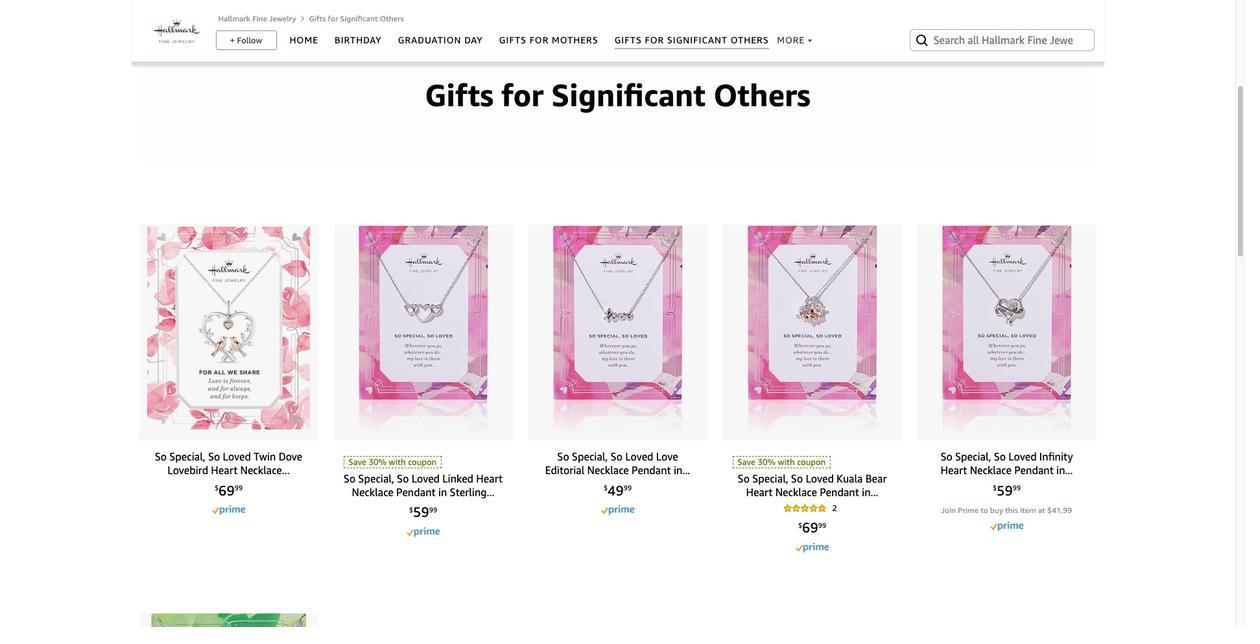 Task type: locate. For each thing, give the bounding box(es) containing it.
30%
[[369, 457, 387, 467], [758, 457, 776, 467]]

1 horizontal spatial $ 69 99
[[798, 520, 826, 536]]

0 horizontal spatial save 30% with coupon
[[349, 457, 437, 467]]

0 horizontal spatial with
[[389, 457, 406, 467]]

coupon for 2
[[797, 457, 826, 467]]

join
[[942, 506, 956, 515]]

hallmark diamonds love will keep us close mom editorial necklace pendant in sterling silver with diamond image
[[150, 614, 307, 628]]

$ for so special, so loved infinity heart necklace pendant in sterling silver with diamonds image
[[993, 485, 997, 492]]

99 for so special, so loved love editorial necklace pendant in sterling silver with diamonds image
[[624, 485, 632, 492]]

$
[[215, 485, 219, 492], [604, 485, 608, 492], [993, 485, 997, 492], [409, 507, 413, 514], [798, 522, 802, 530]]

2 save from the left
[[738, 457, 756, 467]]

significant
[[340, 14, 378, 23], [552, 76, 706, 113]]

1 horizontal spatial significant
[[552, 76, 706, 113]]

1 save 30% with coupon from the left
[[349, 457, 437, 467]]

so special, so loved infinity heart necklace pendant in sterling silver with diamonds image
[[942, 225, 1072, 433]]

0 horizontal spatial 69
[[219, 483, 235, 499]]

gifts
[[309, 14, 326, 23], [425, 76, 494, 113]]

0 vertical spatial for
[[328, 14, 338, 23]]

1 vertical spatial significant
[[552, 76, 706, 113]]

0 vertical spatial gifts for significant others
[[309, 14, 404, 23]]

with
[[389, 457, 406, 467], [778, 457, 795, 467]]

gifts for significant others
[[309, 14, 404, 23], [425, 76, 811, 113]]

1 vertical spatial gifts
[[425, 76, 494, 113]]

69
[[219, 483, 235, 499], [802, 520, 818, 536]]

1 horizontal spatial save 30% with coupon
[[738, 457, 826, 467]]

hallmark fine jewelry logo image
[[152, 6, 201, 55]]

99
[[235, 485, 243, 492], [624, 485, 632, 492], [1013, 485, 1021, 492], [429, 507, 437, 514], [818, 522, 826, 530]]

others
[[380, 14, 404, 23], [714, 76, 811, 113]]

1 vertical spatial $ 59 99
[[409, 505, 437, 521]]

0 horizontal spatial $ 59 99
[[409, 505, 437, 521]]

1 horizontal spatial 59
[[997, 483, 1013, 499]]

1 vertical spatial for
[[502, 76, 544, 113]]

join prime to buy this item at $41.99
[[942, 506, 1072, 515]]

0 vertical spatial gifts
[[309, 14, 326, 23]]

0 horizontal spatial 30%
[[369, 457, 387, 467]]

$ inside "$ 49 99"
[[604, 485, 608, 492]]

99 inside "$ 49 99"
[[624, 485, 632, 492]]

$41.99
[[1048, 506, 1072, 515]]

2 save 30% with coupon from the left
[[738, 457, 826, 467]]

1 vertical spatial others
[[714, 76, 811, 113]]

0 vertical spatial $ 59 99
[[993, 483, 1021, 499]]

0 horizontal spatial $ 69 99
[[215, 483, 243, 499]]

1 with from the left
[[389, 457, 406, 467]]

99 for so special, so loved infinity heart necklace pendant in sterling silver with diamonds image
[[1013, 485, 1021, 492]]

1 vertical spatial $ 69 99
[[798, 520, 826, 536]]

2 30% from the left
[[758, 457, 776, 467]]

to
[[981, 506, 988, 515]]

coupon for 59
[[408, 457, 437, 467]]

save
[[349, 457, 367, 467], [738, 457, 756, 467]]

save 30% with coupon
[[349, 457, 437, 467], [738, 457, 826, 467]]

0 vertical spatial 59
[[997, 483, 1013, 499]]

49
[[608, 483, 624, 499]]

1 30% from the left
[[369, 457, 387, 467]]

$ 59 99
[[993, 483, 1021, 499], [409, 505, 437, 521]]

2 with from the left
[[778, 457, 795, 467]]

2 coupon from the left
[[797, 457, 826, 467]]

2
[[832, 504, 837, 514]]

+ follow
[[230, 35, 262, 45]]

1 horizontal spatial coupon
[[797, 457, 826, 467]]

1 horizontal spatial gifts for significant others
[[425, 76, 811, 113]]

1 vertical spatial 69
[[802, 520, 818, 536]]

0 horizontal spatial 59
[[413, 505, 429, 521]]

$ 69 99
[[215, 483, 243, 499], [798, 520, 826, 536]]

fine
[[252, 14, 267, 23]]

0 horizontal spatial others
[[380, 14, 404, 23]]

1 horizontal spatial $ 59 99
[[993, 483, 1021, 499]]

1 save from the left
[[349, 457, 367, 467]]

0 horizontal spatial save
[[349, 457, 367, 467]]

item
[[1020, 506, 1037, 515]]

0 horizontal spatial coupon
[[408, 457, 437, 467]]

$ for so special, so loved love editorial necklace pendant in sterling silver with diamonds image
[[604, 485, 608, 492]]

1 coupon from the left
[[408, 457, 437, 467]]

for
[[328, 14, 338, 23], [502, 76, 544, 113]]

coupon
[[408, 457, 437, 467], [797, 457, 826, 467]]

1 horizontal spatial with
[[778, 457, 795, 467]]

1 horizontal spatial 30%
[[758, 457, 776, 467]]

0 vertical spatial significant
[[340, 14, 378, 23]]

+ follow button
[[216, 31, 276, 49]]

1 horizontal spatial save
[[738, 457, 756, 467]]

0 horizontal spatial gifts
[[309, 14, 326, 23]]

0 vertical spatial 69
[[219, 483, 235, 499]]

1 horizontal spatial for
[[502, 76, 544, 113]]

hallmark fine jewelry
[[218, 14, 296, 23]]

0 vertical spatial $ 69 99
[[215, 483, 243, 499]]

so special, so loved twin dove lovebird heart necklace pendant in sterling silver and 14k rose gold plating with diamonds image
[[147, 227, 310, 430]]

search image
[[914, 32, 930, 48]]

59
[[997, 483, 1013, 499], [413, 505, 429, 521]]



Task type: vqa. For each thing, say whether or not it's contained in the screenshot.
35
no



Task type: describe. For each thing, give the bounding box(es) containing it.
buy
[[990, 506, 1004, 515]]

so special, so loved linked heart necklace pendant in sterling silver with diamonds image
[[358, 225, 489, 433]]

prime
[[958, 506, 979, 515]]

hallmark fine jewelry link
[[218, 14, 296, 23]]

0 horizontal spatial for
[[328, 14, 338, 23]]

30% for 59
[[369, 457, 387, 467]]

0 vertical spatial others
[[380, 14, 404, 23]]

Search all Hallmark Fine Jewelry search field
[[934, 29, 1073, 51]]

gifts for significant others link
[[309, 14, 404, 23]]

at
[[1039, 506, 1046, 515]]

0 horizontal spatial gifts for significant others
[[309, 14, 404, 23]]

1 vertical spatial gifts for significant others
[[425, 76, 811, 113]]

$ 49 99
[[604, 483, 632, 499]]

1 horizontal spatial others
[[714, 76, 811, 113]]

save 30% with coupon for 2
[[738, 457, 826, 467]]

follow
[[237, 35, 262, 45]]

hallmark
[[218, 14, 250, 23]]

1 horizontal spatial 69
[[802, 520, 818, 536]]

with for 59
[[389, 457, 406, 467]]

0 horizontal spatial significant
[[340, 14, 378, 23]]

1 vertical spatial 59
[[413, 505, 429, 521]]

99 for so special, so loved twin dove lovebird heart necklace pendant in sterling silver and 14k rose gold plating with diamonds image
[[235, 485, 243, 492]]

save for 59
[[349, 457, 367, 467]]

so special, so loved love editorial necklace pendant in sterling silver with diamonds image
[[552, 225, 683, 433]]

$ for so special, so loved twin dove lovebird heart necklace pendant in sterling silver and 14k rose gold plating with diamonds image
[[215, 485, 219, 492]]

save for 2
[[738, 457, 756, 467]]

+
[[230, 35, 235, 45]]

this
[[1006, 506, 1018, 515]]

with for 2
[[778, 457, 795, 467]]

30% for 2
[[758, 457, 776, 467]]

jewelry
[[269, 14, 296, 23]]

1 horizontal spatial gifts
[[425, 76, 494, 113]]

so special, so loved kuala bear heart necklace pendant in sterling silver and 14k rose gold plating with diamonds image
[[747, 225, 878, 433]]

save 30% with coupon for 59
[[349, 457, 437, 467]]



